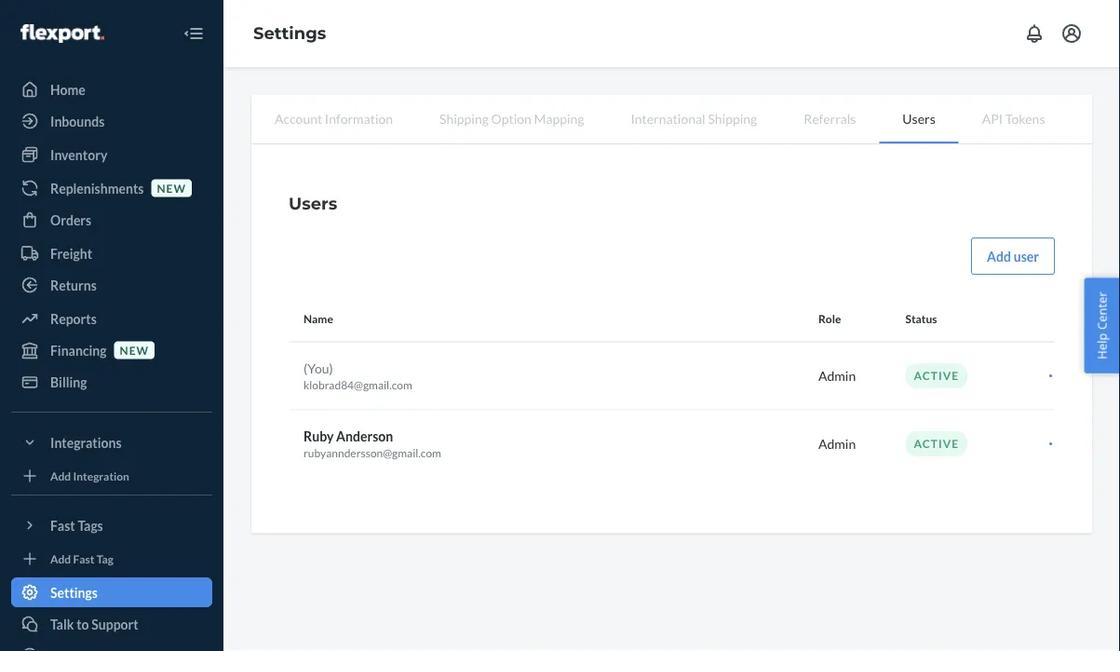 Task type: locate. For each thing, give the bounding box(es) containing it.
to
[[77, 616, 89, 632]]

center
[[1094, 292, 1111, 330]]

new for replenishments
[[157, 181, 186, 195]]

new
[[157, 181, 186, 195], [120, 343, 149, 357]]

1 vertical spatial users
[[289, 193, 338, 213]]

tab list
[[252, 95, 1093, 144]]

add inside button
[[988, 248, 1012, 264]]

users left api
[[903, 110, 936, 126]]

0 vertical spatial add
[[988, 248, 1012, 264]]

1 vertical spatial admin
[[819, 436, 856, 452]]

integrations
[[50, 435, 122, 450]]

returns link
[[11, 270, 212, 300]]

new up 'orders' link at left
[[157, 181, 186, 195]]

referrals tab
[[781, 95, 880, 142]]

referrals
[[804, 110, 856, 126]]

shipping option mapping tab
[[416, 95, 608, 142]]

shipping left option
[[440, 110, 489, 126]]

1 admin from the top
[[819, 368, 856, 384]]

shipping
[[440, 110, 489, 126], [708, 110, 758, 126]]

0 vertical spatial active
[[914, 369, 960, 382]]

users inside tab
[[903, 110, 936, 126]]

inventory link
[[11, 140, 212, 170]]

add left "integration"
[[50, 469, 71, 483]]

settings up to
[[50, 585, 98, 600]]

reports
[[50, 311, 97, 327]]

0 vertical spatial settings
[[253, 23, 326, 43]]

tags
[[78, 518, 103, 533]]

1 horizontal spatial users
[[903, 110, 936, 126]]

integration
[[73, 469, 129, 483]]

0 vertical spatial fast
[[50, 518, 75, 533]]

name
[[304, 312, 333, 326]]

active for anderson
[[914, 437, 960, 450]]

account
[[275, 110, 323, 126]]

2 active from the top
[[914, 437, 960, 450]]

0 vertical spatial admin
[[819, 368, 856, 384]]

account information
[[275, 110, 393, 126]]

support
[[92, 616, 138, 632]]

1 vertical spatial add
[[50, 469, 71, 483]]

api
[[983, 110, 1003, 126]]

help
[[1094, 333, 1111, 359]]

user
[[1014, 248, 1040, 264]]

talk
[[50, 616, 74, 632]]

2 admin from the top
[[819, 436, 856, 452]]

add for add user
[[988, 248, 1012, 264]]

add left user
[[988, 248, 1012, 264]]

add for add fast tag
[[50, 552, 71, 565]]

fast
[[50, 518, 75, 533], [73, 552, 94, 565]]

0 horizontal spatial users
[[289, 193, 338, 213]]

users
[[903, 110, 936, 126], [289, 193, 338, 213]]

active
[[914, 369, 960, 382], [914, 437, 960, 450]]

add
[[988, 248, 1012, 264], [50, 469, 71, 483], [50, 552, 71, 565]]

freight link
[[11, 238, 212, 268]]

1 active from the top
[[914, 369, 960, 382]]

status
[[906, 312, 938, 326]]

0 horizontal spatial shipping
[[440, 110, 489, 126]]

international
[[631, 110, 706, 126]]

1 vertical spatial settings link
[[11, 578, 212, 607]]

api tokens tab
[[959, 95, 1069, 142]]

financing
[[50, 342, 107, 358]]

0 horizontal spatial new
[[120, 343, 149, 357]]

tokens
[[1006, 110, 1046, 126]]

billing link
[[11, 367, 212, 397]]

fast left tags
[[50, 518, 75, 533]]

users down "account"
[[289, 193, 338, 213]]

talk to support
[[50, 616, 138, 632]]

account information tab
[[252, 95, 416, 142]]

0 horizontal spatial settings link
[[11, 578, 212, 607]]

rubyanndersson@gmail.com
[[304, 446, 442, 460]]

admin
[[819, 368, 856, 384], [819, 436, 856, 452]]

0 vertical spatial new
[[157, 181, 186, 195]]

1 horizontal spatial shipping
[[708, 110, 758, 126]]

orders link
[[11, 205, 212, 235]]

settings
[[253, 23, 326, 43], [50, 585, 98, 600]]

settings link up talk to support button
[[11, 578, 212, 607]]

international shipping tab
[[608, 95, 781, 142]]

shipping right international
[[708, 110, 758, 126]]

settings link
[[253, 23, 326, 43], [11, 578, 212, 607]]

international shipping
[[631, 110, 758, 126]]

freight
[[50, 245, 92, 261]]

inventory
[[50, 147, 107, 163]]

add down fast tags
[[50, 552, 71, 565]]

1 shipping from the left
[[440, 110, 489, 126]]

0 horizontal spatial settings
[[50, 585, 98, 600]]

1 vertical spatial active
[[914, 437, 960, 450]]

fast left tag
[[73, 552, 94, 565]]

users tab
[[880, 95, 959, 143]]

settings link up "account"
[[253, 23, 326, 43]]

tab list containing account information
[[252, 95, 1093, 144]]

inbounds
[[50, 113, 105, 129]]

1 vertical spatial settings
[[50, 585, 98, 600]]

settings up "account"
[[253, 23, 326, 43]]

new down reports link
[[120, 343, 149, 357]]

0 vertical spatial users
[[903, 110, 936, 126]]

1 horizontal spatial settings link
[[253, 23, 326, 43]]

1 horizontal spatial new
[[157, 181, 186, 195]]

home link
[[11, 75, 212, 104]]

anderson
[[336, 428, 393, 444]]

0 vertical spatial settings link
[[253, 23, 326, 43]]

2 vertical spatial add
[[50, 552, 71, 565]]

1 vertical spatial new
[[120, 343, 149, 357]]

2 shipping from the left
[[708, 110, 758, 126]]

ruby
[[304, 428, 334, 444]]



Task type: describe. For each thing, give the bounding box(es) containing it.
close navigation image
[[183, 22, 205, 45]]

information
[[325, 110, 393, 126]]

open notifications image
[[1024, 22, 1046, 45]]

shipping option mapping
[[440, 110, 585, 126]]

fast inside dropdown button
[[50, 518, 75, 533]]

add fast tag
[[50, 552, 114, 565]]

open account menu image
[[1061, 22, 1083, 45]]

add integration link
[[11, 465, 212, 487]]

returns
[[50, 277, 97, 293]]

talk to support button
[[11, 609, 212, 639]]

help center button
[[1085, 278, 1121, 373]]

(you)
[[304, 360, 333, 376]]

admin for anderson
[[819, 436, 856, 452]]

reports link
[[11, 304, 212, 334]]

mapping
[[534, 110, 585, 126]]

add fast tag link
[[11, 548, 212, 570]]

admin for klobrad84@gmail.com
[[819, 368, 856, 384]]

add user
[[988, 248, 1040, 264]]

replenishments
[[50, 180, 144, 196]]

ruby anderson rubyanndersson@gmail.com
[[304, 428, 442, 460]]

1 vertical spatial fast
[[73, 552, 94, 565]]

flexport logo image
[[20, 24, 104, 43]]

integrations button
[[11, 428, 212, 457]]

billing
[[50, 374, 87, 390]]

tag
[[97, 552, 114, 565]]

role
[[819, 312, 842, 326]]

add integration
[[50, 469, 129, 483]]

add user button
[[972, 238, 1056, 275]]

orders
[[50, 212, 92, 228]]

open user actions image
[[1048, 367, 1066, 385]]

new for financing
[[120, 343, 149, 357]]

1 horizontal spatial settings
[[253, 23, 326, 43]]

fast tags
[[50, 518, 103, 533]]

add for add integration
[[50, 469, 71, 483]]

klobrad84@gmail.com
[[304, 378, 413, 392]]

open user actions image
[[1048, 435, 1066, 453]]

api tokens
[[983, 110, 1046, 126]]

active for klobrad84@gmail.com
[[914, 369, 960, 382]]

shipping inside shipping option mapping tab
[[440, 110, 489, 126]]

shipping inside international shipping tab
[[708, 110, 758, 126]]

home
[[50, 82, 86, 97]]

inbounds link
[[11, 106, 212, 136]]

help center
[[1094, 292, 1111, 359]]

(you) klobrad84@gmail.com
[[304, 360, 413, 392]]

option
[[491, 110, 532, 126]]

fast tags button
[[11, 511, 212, 540]]



Task type: vqa. For each thing, say whether or not it's contained in the screenshot.
of to the right
no



